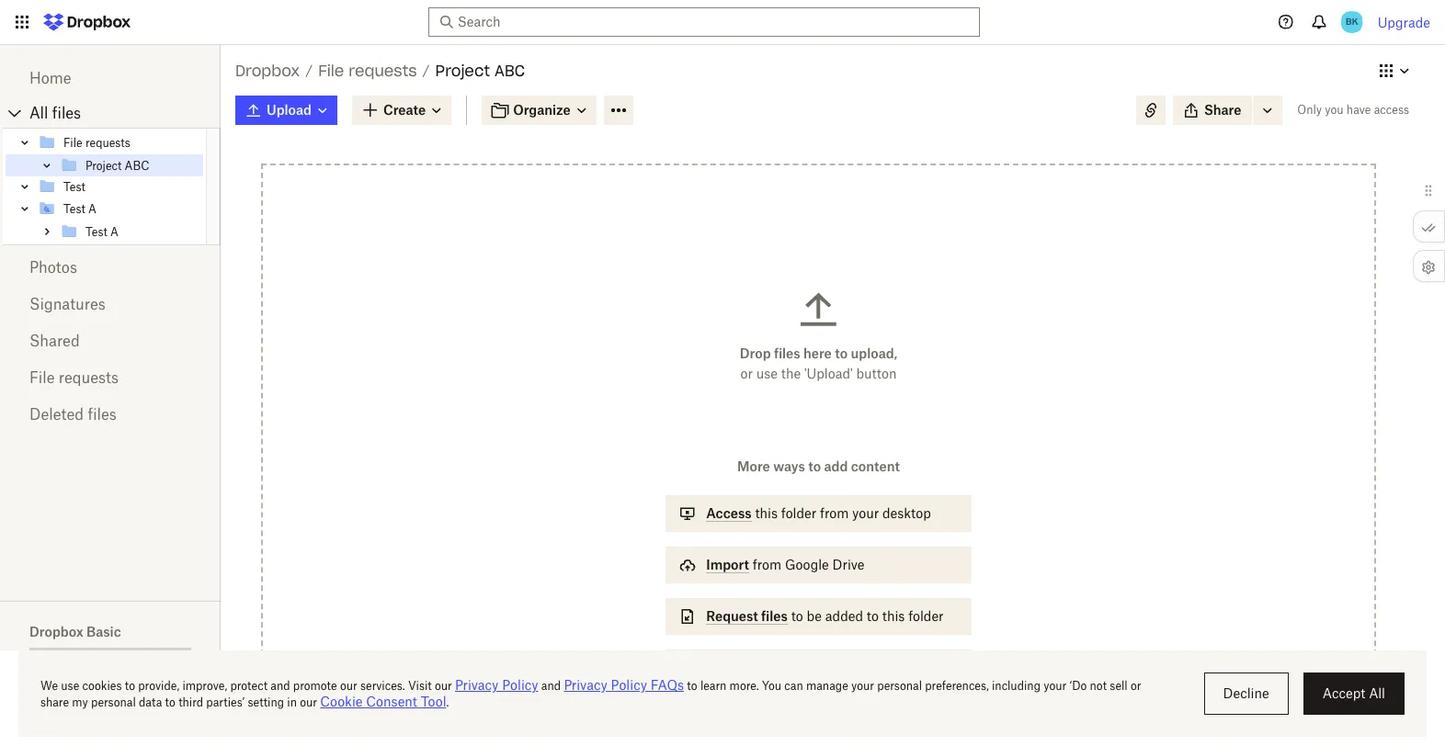 Task type: vqa. For each thing, say whether or not it's contained in the screenshot.
Transfers
no



Task type: describe. For each thing, give the bounding box(es) containing it.
signatures
[[29, 295, 106, 314]]

drop files here to upload, or use the 'upload' button
[[740, 346, 898, 382]]

dropbox logo - go to the homepage image
[[37, 7, 137, 37]]

here
[[804, 346, 832, 361]]

files for deleted
[[88, 405, 117, 424]]

only you have access
[[1298, 103, 1409, 117]]

used
[[114, 661, 139, 675]]

1 vertical spatial test a link
[[60, 221, 203, 243]]

more ways to add content element
[[662, 457, 975, 705]]

access this folder from your desktop
[[706, 506, 931, 521]]

basic
[[86, 624, 121, 640]]

1 / from the left
[[305, 63, 313, 78]]

0 vertical spatial test
[[63, 180, 85, 194]]

upload
[[267, 102, 312, 118]]

get more space image
[[143, 656, 165, 679]]

dropbox for dropbox basic
[[29, 624, 83, 640]]

test link
[[38, 176, 203, 198]]

you
[[1325, 103, 1344, 117]]

or
[[741, 366, 753, 382]]

ways
[[773, 459, 805, 474]]

0 horizontal spatial file
[[29, 369, 55, 387]]

have
[[1347, 103, 1371, 117]]

file requests inside all files tree
[[63, 136, 130, 149]]

1 vertical spatial folder
[[909, 609, 944, 624]]

only
[[1298, 103, 1322, 117]]

0 vertical spatial from
[[820, 506, 849, 521]]

home
[[29, 69, 71, 87]]

privacy
[[29, 713, 73, 728]]

added
[[825, 609, 863, 624]]

1 vertical spatial file requests
[[29, 369, 119, 387]]

dropbox for dropbox / file requests / project abc
[[235, 62, 300, 80]]

privacy and legal
[[29, 713, 132, 728]]

group containing file requests
[[3, 128, 221, 245]]

organize button
[[482, 96, 596, 125]]

bk button
[[1337, 7, 1367, 37]]

2 vertical spatial file requests link
[[29, 359, 191, 396]]

Search text field
[[458, 12, 946, 32]]

2 / from the left
[[423, 63, 430, 78]]

global header element
[[0, 0, 1445, 45]]

project abc
[[86, 159, 149, 172]]

dropbox basic
[[29, 624, 121, 640]]

2 horizontal spatial file
[[318, 62, 344, 80]]

0 horizontal spatial from
[[753, 557, 782, 573]]

file inside tree
[[63, 136, 82, 149]]

requests inside group
[[85, 136, 130, 149]]

upgrade link
[[1378, 14, 1431, 30]]

1 vertical spatial test a
[[86, 225, 119, 239]]

use
[[756, 366, 778, 382]]

project abc link
[[60, 154, 203, 177]]

drop
[[740, 346, 771, 361]]

photos link
[[29, 249, 191, 286]]

to inside drop files here to upload, or use the 'upload' button
[[835, 346, 848, 361]]

deleted
[[29, 405, 84, 424]]

'upload'
[[804, 366, 853, 382]]

more ways to add content
[[737, 459, 900, 474]]

bk
[[1346, 16, 1358, 28]]

upload,
[[851, 346, 898, 361]]

add
[[824, 459, 848, 474]]

button
[[856, 366, 897, 382]]

0 bytes of 2 gb used
[[29, 661, 139, 675]]

google
[[785, 557, 829, 573]]

request
[[706, 609, 758, 624]]

access
[[1374, 103, 1409, 117]]

home link
[[29, 60, 191, 97]]

2 vertical spatial requests
[[59, 369, 119, 387]]

share
[[1204, 102, 1242, 118]]

project inside group
[[86, 159, 122, 172]]

2
[[84, 661, 91, 675]]

the
[[781, 366, 801, 382]]

share button
[[1173, 96, 1253, 125]]

be
[[807, 609, 822, 624]]

abc inside project abc link
[[125, 159, 149, 172]]

0
[[29, 661, 37, 675]]



Task type: locate. For each thing, give the bounding box(es) containing it.
files inside drop files here to upload, or use the 'upload' button
[[774, 346, 800, 361]]

files for drop
[[774, 346, 800, 361]]

drive
[[833, 557, 865, 573]]

files
[[52, 104, 81, 122], [774, 346, 800, 361], [88, 405, 117, 424], [761, 609, 788, 624]]

access
[[706, 506, 752, 521]]

to left be
[[791, 609, 803, 624]]

0 vertical spatial a
[[88, 202, 96, 216]]

requests
[[349, 62, 417, 80], [85, 136, 130, 149], [59, 369, 119, 387]]

upload button
[[235, 96, 337, 125]]

1 vertical spatial dropbox
[[29, 624, 83, 640]]

from
[[820, 506, 849, 521], [753, 557, 782, 573]]

files up the the
[[774, 346, 800, 361]]

file down all files
[[63, 136, 82, 149]]

files right all
[[52, 104, 81, 122]]

files inside tree
[[52, 104, 81, 122]]

abc
[[495, 62, 525, 80], [125, 159, 149, 172]]

test down project abc link at left top
[[63, 180, 85, 194]]

test a link up photos link on the top of page
[[60, 221, 203, 243]]

your
[[852, 506, 879, 521]]

1 horizontal spatial dropbox
[[235, 62, 300, 80]]

0 horizontal spatial dropbox
[[29, 624, 83, 640]]

file
[[318, 62, 344, 80], [63, 136, 82, 149], [29, 369, 55, 387]]

1 horizontal spatial file
[[63, 136, 82, 149]]

2 vertical spatial test
[[86, 225, 107, 239]]

test down the test link
[[63, 202, 85, 216]]

files right deleted
[[88, 405, 117, 424]]

0 horizontal spatial /
[[305, 63, 313, 78]]

1 horizontal spatial abc
[[495, 62, 525, 80]]

from right import
[[753, 557, 782, 573]]

1 vertical spatial file
[[63, 136, 82, 149]]

create
[[383, 102, 426, 118]]

import
[[706, 557, 749, 573]]

to right here
[[835, 346, 848, 361]]

signatures link
[[29, 286, 191, 323]]

to
[[835, 346, 848, 361], [808, 459, 821, 474], [791, 609, 803, 624], [867, 609, 879, 624]]

dropbox
[[235, 62, 300, 80], [29, 624, 83, 640]]

0 horizontal spatial folder
[[781, 506, 817, 521]]

requests up create dropdown button
[[349, 62, 417, 80]]

test a up photos link on the top of page
[[86, 225, 119, 239]]

test up photos link on the top of page
[[86, 225, 107, 239]]

create button
[[352, 96, 452, 125]]

files left be
[[761, 609, 788, 624]]

0 vertical spatial file requests link
[[318, 59, 417, 83]]

1 vertical spatial test
[[63, 202, 85, 216]]

abc up organize popup button
[[495, 62, 525, 80]]

file requests link up create dropdown button
[[318, 59, 417, 83]]

this right access
[[755, 506, 778, 521]]

0 vertical spatial folder
[[781, 506, 817, 521]]

requests up project abc
[[85, 136, 130, 149]]

shared link
[[29, 323, 191, 359]]

dropbox up bytes
[[29, 624, 83, 640]]

1 vertical spatial a
[[110, 225, 119, 239]]

test
[[63, 180, 85, 194], [63, 202, 85, 216], [86, 225, 107, 239]]

1 horizontal spatial from
[[820, 506, 849, 521]]

project
[[435, 62, 490, 80], [86, 159, 122, 172]]

0 horizontal spatial a
[[88, 202, 96, 216]]

folder down ways
[[781, 506, 817, 521]]

1 vertical spatial requests
[[85, 136, 130, 149]]

test a link
[[38, 198, 203, 220], [60, 221, 203, 243]]

1 vertical spatial this
[[882, 609, 905, 624]]

project up the test link
[[86, 159, 122, 172]]

0 horizontal spatial abc
[[125, 159, 149, 172]]

organize
[[513, 102, 571, 118]]

1 vertical spatial abc
[[125, 159, 149, 172]]

1 horizontal spatial folder
[[909, 609, 944, 624]]

0 vertical spatial project
[[435, 62, 490, 80]]

1 vertical spatial from
[[753, 557, 782, 573]]

a up photos link on the top of page
[[110, 225, 119, 239]]

folder right added
[[909, 609, 944, 624]]

/ right dropbox link
[[305, 63, 313, 78]]

bytes
[[40, 661, 68, 675]]

more
[[737, 459, 770, 474]]

a down the test link
[[88, 202, 96, 216]]

content
[[851, 459, 900, 474]]

photos
[[29, 258, 77, 277]]

file down shared
[[29, 369, 55, 387]]

file requests link
[[318, 59, 417, 83], [38, 131, 203, 154], [29, 359, 191, 396]]

dropbox up upload popup button
[[235, 62, 300, 80]]

file requests link up deleted files
[[29, 359, 191, 396]]

0 horizontal spatial this
[[755, 506, 778, 521]]

project up create dropdown button
[[435, 62, 490, 80]]

0 vertical spatial abc
[[495, 62, 525, 80]]

of
[[71, 661, 81, 675]]

requests up deleted files
[[59, 369, 119, 387]]

this right added
[[882, 609, 905, 624]]

1 vertical spatial file requests link
[[38, 131, 203, 154]]

this
[[755, 506, 778, 521], [882, 609, 905, 624]]

request files to be added to this folder
[[706, 609, 944, 624]]

file requests up project abc
[[63, 136, 130, 149]]

deleted files
[[29, 405, 117, 424]]

files inside "more ways to add content" element
[[761, 609, 788, 624]]

privacy and legal link
[[29, 713, 221, 728]]

0 vertical spatial this
[[755, 506, 778, 521]]

test a down the test link
[[63, 202, 96, 216]]

0 vertical spatial test a link
[[38, 198, 203, 220]]

shared
[[29, 332, 80, 350]]

files for all
[[52, 104, 81, 122]]

folder
[[781, 506, 817, 521], [909, 609, 944, 624]]

/
[[305, 63, 313, 78], [423, 63, 430, 78]]

file requests link up project abc
[[38, 131, 203, 154]]

1 vertical spatial project
[[86, 159, 122, 172]]

from left the your
[[820, 506, 849, 521]]

to right added
[[867, 609, 879, 624]]

all files link
[[29, 98, 221, 128]]

a
[[88, 202, 96, 216], [110, 225, 119, 239]]

files for request
[[761, 609, 788, 624]]

abc up the test link
[[125, 159, 149, 172]]

upgrade
[[1378, 14, 1431, 30]]

all files
[[29, 104, 81, 122]]

/ up create
[[423, 63, 430, 78]]

test a link down project abc
[[38, 198, 203, 220]]

to left add
[[808, 459, 821, 474]]

0 vertical spatial requests
[[349, 62, 417, 80]]

file requests link inside group
[[38, 131, 203, 154]]

2 vertical spatial file
[[29, 369, 55, 387]]

dropbox / file requests / project abc
[[235, 62, 525, 80]]

file requests up deleted files
[[29, 369, 119, 387]]

0 vertical spatial file requests
[[63, 136, 130, 149]]

0 vertical spatial dropbox
[[235, 62, 300, 80]]

deleted files link
[[29, 396, 191, 433]]

file up upload popup button
[[318, 62, 344, 80]]

all files tree
[[3, 98, 221, 245]]

0 vertical spatial file
[[318, 62, 344, 80]]

gb
[[94, 661, 111, 675]]

1 horizontal spatial /
[[423, 63, 430, 78]]

dropbox link
[[235, 59, 300, 83]]

1 horizontal spatial a
[[110, 225, 119, 239]]

all
[[29, 104, 48, 122]]

import from google drive
[[706, 557, 865, 573]]

legal
[[103, 713, 132, 728]]

test a
[[63, 202, 96, 216], [86, 225, 119, 239]]

file requests
[[63, 136, 130, 149], [29, 369, 119, 387]]

0 vertical spatial test a
[[63, 202, 96, 216]]

desktop
[[883, 506, 931, 521]]

and
[[76, 713, 99, 728]]

group
[[3, 128, 221, 245]]

0 horizontal spatial project
[[86, 159, 122, 172]]

1 horizontal spatial project
[[435, 62, 490, 80]]

1 horizontal spatial this
[[882, 609, 905, 624]]



